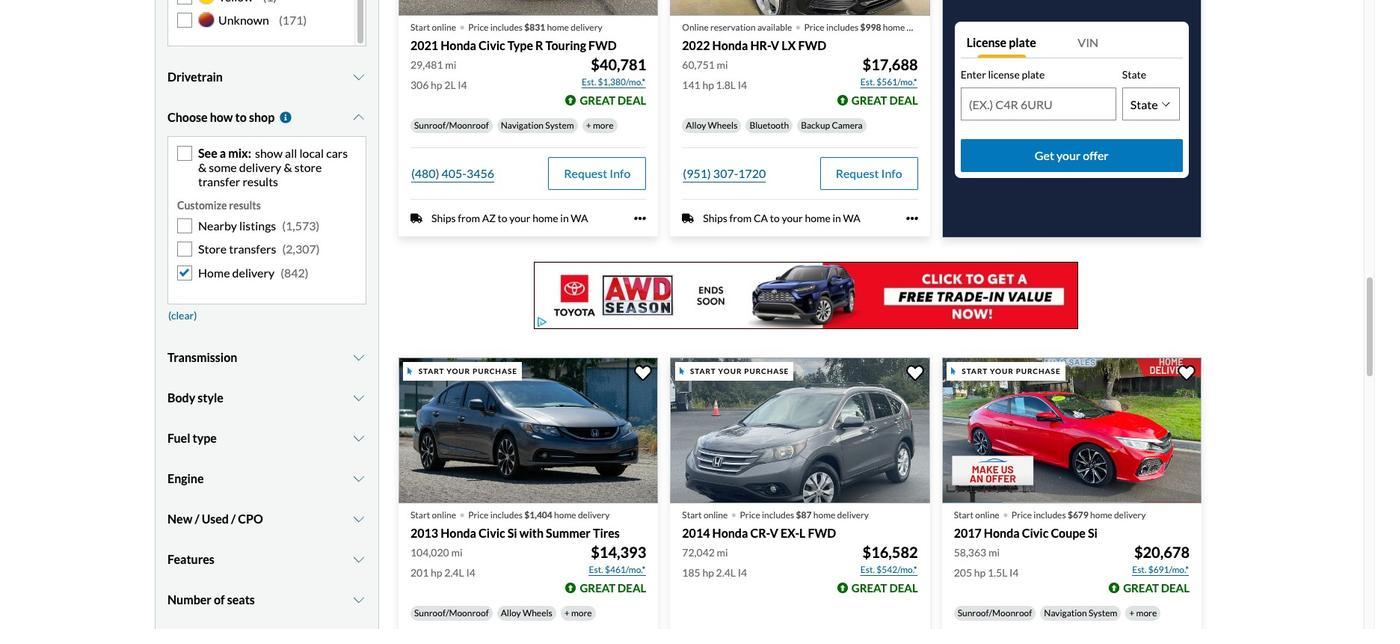 Task type: describe. For each thing, give the bounding box(es) containing it.
est. $542/mo.* button
[[860, 563, 918, 578]]

online for $20,678
[[976, 510, 1000, 521]]

ships for available
[[703, 212, 728, 225]]

includes inside "start online · price includes $831 home delivery 2021 honda civic type r touring fwd"
[[490, 22, 523, 33]]

delivery inside 'start online · price includes $87 home delivery 2014 honda cr-v ex-l fwd'
[[837, 510, 869, 521]]

vin
[[1078, 35, 1099, 50]]

est. $461/mo.* button
[[588, 563, 647, 578]]

transmission
[[168, 350, 237, 364]]

58,363 mi 205 hp 1.5l i4
[[954, 546, 1019, 579]]

1720
[[738, 166, 766, 180]]

· for $20,678
[[1003, 500, 1009, 527]]

summer
[[546, 526, 591, 540]]

· inside online reservation available · price includes $998 home delivery 2022 honda hr-v lx fwd
[[795, 12, 801, 39]]

start online · price includes $1,404 home delivery 2013 honda civic si with summer tires
[[411, 500, 620, 540]]

sunroof/moonroof for $14,393
[[414, 608, 489, 619]]

transfers
[[229, 242, 276, 256]]

sunroof/moonroof for $20,678
[[958, 608, 1032, 619]]

$16,582 est. $542/mo.*
[[861, 543, 918, 576]]

start inside start online · price includes $679 home delivery 2017 honda civic coupe si
[[954, 510, 974, 521]]

start inside "start online · price includes $831 home delivery 2021 honda civic type r touring fwd"
[[411, 22, 430, 33]]

1 & from the left
[[198, 160, 207, 174]]

a
[[220, 146, 226, 160]]

(480) 405-3456
[[411, 166, 494, 180]]

honda for $14,393
[[441, 526, 476, 540]]

enter license plate
[[961, 68, 1045, 81]]

backup
[[801, 120, 830, 131]]

+ more for $14,393
[[565, 608, 592, 619]]

si inside start online · price includes $1,404 home delivery 2013 honda civic si with summer tires
[[508, 526, 517, 540]]

0 horizontal spatial alloy wheels
[[501, 608, 553, 619]]

system for $40,781
[[546, 120, 574, 131]]

nearby listings (1,573)
[[198, 219, 320, 233]]

more for $40,781
[[593, 120, 614, 131]]

2.4l for $16,582
[[716, 567, 736, 579]]

(951)
[[683, 166, 711, 180]]

online inside "start online · price includes $831 home delivery 2021 honda civic type r touring fwd"
[[432, 22, 456, 33]]

red 2017 honda civic coupe si coupe front-wheel drive manual image
[[942, 357, 1202, 504]]

+ for $20,678
[[1130, 608, 1135, 619]]

type
[[193, 431, 217, 445]]

price for $20,678
[[1012, 510, 1032, 521]]

1 vertical spatial alloy
[[501, 608, 521, 619]]

start inside start online · price includes $1,404 home delivery 2013 honda civic si with summer tires
[[411, 510, 430, 521]]

deal for $17,688
[[890, 94, 918, 107]]

style
[[198, 390, 224, 405]]

+ for $14,393
[[565, 608, 570, 619]]

enter
[[961, 68, 986, 81]]

185
[[682, 567, 701, 579]]

transmission button
[[168, 339, 367, 376]]

number of seats button
[[168, 581, 367, 618]]

advertisement region
[[534, 262, 1079, 329]]

si inside start online · price includes $679 home delivery 2017 honda civic coupe si
[[1088, 526, 1098, 540]]

29,481
[[411, 59, 443, 71]]

lx
[[782, 38, 796, 52]]

1 vertical spatial plate
[[1022, 68, 1045, 81]]

hp for $14,393
[[431, 567, 442, 579]]

tab list containing license plate
[[961, 28, 1183, 58]]

tires
[[593, 526, 620, 540]]

chevron down image for fuel type
[[352, 432, 367, 444]]

drivetrain button
[[168, 58, 367, 95]]

choose how to shop button
[[168, 98, 367, 136]]

cars
[[326, 146, 348, 160]]

+ more for $40,781
[[586, 120, 614, 131]]

great deal for $17,688
[[852, 94, 918, 107]]

hp for $16,582
[[703, 567, 714, 579]]

body style
[[168, 390, 224, 405]]

$17,688
[[863, 56, 918, 74]]

transfer
[[198, 174, 240, 189]]

est. $561/mo.* button
[[860, 75, 918, 90]]

of
[[214, 592, 225, 606]]

2.4l for $14,393
[[445, 567, 464, 579]]

i4 for $14,393
[[466, 567, 476, 579]]

to for ·
[[498, 212, 508, 225]]

more for $20,678
[[1137, 608, 1157, 619]]

your inside button
[[1057, 148, 1081, 162]]

deal for $14,393
[[618, 581, 647, 595]]

$20,678 est. $691/mo.*
[[1133, 543, 1190, 576]]

great deal for $14,393
[[580, 581, 647, 595]]

new / used / cpo
[[168, 511, 263, 526]]

mi for $17,688
[[717, 59, 728, 71]]

201
[[411, 567, 429, 579]]

$87
[[796, 510, 812, 521]]

hr-
[[751, 38, 771, 52]]

chevron down image for features
[[352, 553, 367, 565]]

local
[[300, 146, 324, 160]]

chevron down image for new / used / cpo
[[352, 513, 367, 525]]

· for $14,393
[[459, 500, 465, 527]]

1 / from the left
[[195, 511, 199, 526]]

(clear)
[[168, 309, 197, 322]]

205
[[954, 567, 972, 579]]

mi for $40,781
[[445, 59, 457, 71]]

includes inside online reservation available · price includes $998 home delivery 2022 honda hr-v lx fwd
[[827, 22, 859, 33]]

engine button
[[168, 460, 367, 497]]

$998
[[861, 22, 881, 33]]

$17,688 est. $561/mo.*
[[861, 56, 918, 88]]

system for $20,678
[[1089, 608, 1118, 619]]

deal for $20,678
[[1161, 581, 1190, 595]]

0 vertical spatial alloy wheels
[[686, 120, 738, 131]]

backup camera
[[801, 120, 863, 131]]

delivery inside start online · price includes $679 home delivery 2017 honda civic coupe si
[[1114, 510, 1146, 521]]

+ more for $20,678
[[1130, 608, 1157, 619]]

$40,781
[[591, 56, 647, 74]]

online for $14,393
[[432, 510, 456, 521]]

crystal black pearl 2022 honda hr-v lx fwd suv / crossover front-wheel drive automatic image
[[670, 0, 930, 16]]

ships from az to your home in wa
[[432, 212, 588, 225]]

home inside start online · price includes $1,404 home delivery 2013 honda civic si with summer tires
[[554, 510, 576, 521]]

get your offer button
[[961, 139, 1183, 172]]

start your purchase for $16,582
[[690, 366, 789, 375]]

$1,380/mo.*
[[598, 76, 646, 88]]

features button
[[168, 541, 367, 578]]

(171)
[[279, 13, 307, 27]]

from for ·
[[458, 212, 480, 225]]

405-
[[442, 166, 467, 180]]

(2,307)
[[282, 242, 320, 256]]

more for $14,393
[[571, 608, 592, 619]]

truck image for ·
[[411, 212, 423, 224]]

plate inside tab
[[1009, 35, 1036, 50]]

how
[[210, 110, 233, 124]]

start online · price includes $679 home delivery 2017 honda civic coupe si
[[954, 500, 1146, 540]]

est. for $20,678
[[1133, 564, 1147, 576]]

fwd for $40,781
[[589, 38, 617, 52]]

home right ca
[[805, 212, 831, 225]]

chevron down image for number of seats
[[352, 594, 367, 606]]

(clear) button
[[168, 304, 198, 327]]

start your purchase for $20,678
[[962, 366, 1061, 375]]

2014
[[682, 526, 710, 540]]

est. for $17,688
[[861, 76, 875, 88]]

in for ·
[[833, 212, 841, 225]]

$14,393 est. $461/mo.*
[[589, 543, 647, 576]]

mouse pointer image for $20,678
[[952, 368, 956, 375]]

with
[[520, 526, 544, 540]]

sunroof/moonroof for $40,781
[[414, 120, 489, 131]]

· inside "start online · price includes $831 home delivery 2021 honda civic type r touring fwd"
[[459, 12, 465, 39]]

mi for $20,678
[[989, 546, 1000, 559]]

est. for $16,582
[[861, 564, 875, 576]]

offer
[[1083, 148, 1109, 162]]

store
[[198, 242, 227, 256]]

available
[[758, 22, 792, 33]]

great for $14,393
[[580, 581, 616, 595]]

(1,573)
[[282, 219, 320, 233]]

polished metal metallic 2014 honda cr-v ex-l fwd suv / crossover front-wheel drive 5-speed automatic image
[[670, 357, 930, 504]]

az
[[482, 212, 496, 225]]

civic for $14,393
[[479, 526, 505, 540]]

l
[[800, 526, 806, 540]]

1 chevron down image from the top
[[352, 111, 367, 123]]

navigation system for $40,781
[[501, 120, 574, 131]]

est. for $40,781
[[582, 76, 596, 88]]

all
[[285, 146, 297, 160]]

$20,678
[[1135, 543, 1190, 561]]

great deal for $16,582
[[852, 581, 918, 595]]

+ for $40,781
[[586, 120, 591, 131]]

get
[[1035, 148, 1055, 162]]

civic inside "start online · price includes $831 home delivery 2021 honda civic type r touring fwd"
[[479, 38, 505, 52]]

new / used / cpo button
[[168, 500, 367, 538]]

fuel type button
[[168, 419, 367, 457]]

307-
[[713, 166, 738, 180]]

engine
[[168, 471, 204, 485]]

info for price
[[610, 166, 631, 180]]

60,751
[[682, 59, 715, 71]]

141
[[682, 79, 701, 91]]

honda for $20,678
[[984, 526, 1020, 540]]

start online · price includes $87 home delivery 2014 honda cr-v ex-l fwd
[[682, 500, 869, 540]]

bluetooth
[[750, 120, 789, 131]]

purchase for $14,393
[[473, 366, 518, 375]]



Task type: vqa. For each thing, say whether or not it's contained in the screenshot.
right WHEELS
yes



Task type: locate. For each thing, give the bounding box(es) containing it.
deal for $40,781
[[618, 94, 647, 107]]

i4 inside the 104,020 mi 201 hp 2.4l i4
[[466, 567, 476, 579]]

drivetrain
[[168, 69, 223, 84]]

1 horizontal spatial in
[[833, 212, 841, 225]]

home right az
[[533, 212, 558, 225]]

online
[[682, 22, 709, 33]]

start online · price includes $831 home delivery 2021 honda civic type r touring fwd
[[411, 12, 617, 52]]

info for ·
[[882, 166, 903, 180]]

1 start your purchase from the left
[[419, 366, 518, 375]]

civic left type
[[479, 38, 505, 52]]

0 horizontal spatial more
[[571, 608, 592, 619]]

chevron down image inside fuel type dropdown button
[[352, 432, 367, 444]]

includes for $20,678
[[1034, 510, 1066, 521]]

i4 inside "60,751 mi 141 hp 1.8l i4"
[[738, 79, 747, 91]]

great deal down est. $542/mo.* 'button'
[[852, 581, 918, 595]]

great for $17,688
[[852, 94, 888, 107]]

request
[[564, 166, 607, 180], [836, 166, 879, 180]]

1 horizontal spatial navigation
[[1044, 608, 1087, 619]]

results up the listings
[[229, 199, 261, 212]]

fwd up $40,781
[[589, 38, 617, 52]]

home inside start online · price includes $679 home delivery 2017 honda civic coupe si
[[1091, 510, 1113, 521]]

request for ·
[[836, 166, 879, 180]]

$831
[[525, 22, 545, 33]]

0 vertical spatial navigation
[[501, 120, 544, 131]]

1 vertical spatial wheels
[[523, 608, 553, 619]]

v left lx
[[771, 38, 780, 52]]

request info button down camera
[[820, 157, 918, 190]]

price for $14,393
[[468, 510, 489, 521]]

0 horizontal spatial 2.4l
[[445, 567, 464, 579]]

navigation for $40,781
[[501, 120, 544, 131]]

hp right the 141
[[703, 79, 714, 91]]

from left az
[[458, 212, 480, 225]]

mi up 2l
[[445, 59, 457, 71]]

info circle image
[[278, 111, 293, 123]]

104,020
[[411, 546, 449, 559]]

body style button
[[168, 379, 367, 416]]

0 horizontal spatial system
[[546, 120, 574, 131]]

hp right 185
[[703, 567, 714, 579]]

i4 for $17,688
[[738, 79, 747, 91]]

features
[[168, 552, 215, 566]]

0 horizontal spatial si
[[508, 526, 517, 540]]

honda for $16,582
[[712, 526, 748, 540]]

1 horizontal spatial mouse pointer image
[[680, 368, 684, 375]]

includes up ex-
[[762, 510, 795, 521]]

mouse pointer image
[[408, 368, 413, 375], [680, 368, 684, 375], [952, 368, 956, 375]]

vin tab
[[1072, 28, 1183, 58]]

2 info from the left
[[882, 166, 903, 180]]

· left cr-
[[731, 500, 737, 527]]

purchase
[[473, 366, 518, 375], [744, 366, 789, 375], [1016, 366, 1061, 375]]

chevron down image inside the number of seats dropdown button
[[352, 594, 367, 606]]

0 vertical spatial system
[[546, 120, 574, 131]]

1 horizontal spatial &
[[284, 160, 292, 174]]

1 si from the left
[[508, 526, 517, 540]]

deal down $691/mo.*
[[1161, 581, 1190, 595]]

unknown
[[218, 13, 269, 27]]

nearby
[[198, 219, 237, 233]]

civic inside start online · price includes $1,404 home delivery 2013 honda civic si with summer tires
[[479, 526, 505, 540]]

5 chevron down image from the top
[[352, 594, 367, 606]]

great for $40,781
[[580, 94, 616, 107]]

more down est. $461/mo.* button
[[571, 608, 592, 619]]

mi for $14,393
[[451, 546, 463, 559]]

from left ca
[[730, 212, 752, 225]]

home right $679 at the bottom of page
[[1091, 510, 1113, 521]]

72,042 mi 185 hp 2.4l i4
[[682, 546, 747, 579]]

i4 right 1.5l
[[1010, 567, 1019, 579]]

2 & from the left
[[284, 160, 292, 174]]

navigation system for $20,678
[[1044, 608, 1118, 619]]

2 horizontal spatial start your purchase
[[962, 366, 1061, 375]]

fwd inside online reservation available · price includes $998 home delivery 2022 honda hr-v lx fwd
[[798, 38, 827, 52]]

ships left az
[[432, 212, 456, 225]]

· right 2013
[[459, 500, 465, 527]]

r
[[536, 38, 543, 52]]

& down all
[[284, 160, 292, 174]]

includes for $14,393
[[490, 510, 523, 521]]

number
[[168, 592, 212, 606]]

· right available
[[795, 12, 801, 39]]

delivery up '$20,678'
[[1114, 510, 1146, 521]]

1 horizontal spatial wa
[[843, 212, 861, 225]]

v left ex-
[[770, 526, 779, 540]]

some
[[209, 160, 237, 174]]

i4 for $40,781
[[458, 79, 467, 91]]

· right "2021"
[[459, 12, 465, 39]]

price up the 104,020 mi 201 hp 2.4l i4
[[468, 510, 489, 521]]

great
[[580, 94, 616, 107], [852, 94, 888, 107], [580, 581, 616, 595], [852, 581, 888, 595], [1124, 581, 1159, 595]]

online up 2013
[[432, 510, 456, 521]]

honda inside 'start online · price includes $87 home delivery 2014 honda cr-v ex-l fwd'
[[712, 526, 748, 540]]

· inside start online · price includes $1,404 home delivery 2013 honda civic si with summer tires
[[459, 500, 465, 527]]

1 wa from the left
[[571, 212, 588, 225]]

est. $691/mo.* button
[[1132, 563, 1190, 578]]

v
[[771, 38, 780, 52], [770, 526, 779, 540]]

&
[[198, 160, 207, 174], [284, 160, 292, 174]]

$461/mo.*
[[605, 564, 646, 576]]

i4 inside 58,363 mi 205 hp 1.5l i4
[[1010, 567, 1019, 579]]

chevron down image for transmission
[[352, 351, 367, 363]]

1 horizontal spatial more
[[593, 120, 614, 131]]

includes for $16,582
[[762, 510, 795, 521]]

request for price
[[564, 166, 607, 180]]

(480) 405-3456 button
[[411, 157, 495, 190]]

price
[[468, 22, 489, 33], [804, 22, 825, 33], [468, 510, 489, 521], [740, 510, 760, 521], [1012, 510, 1032, 521]]

i4 right 2l
[[458, 79, 467, 91]]

1 horizontal spatial request info button
[[820, 157, 918, 190]]

0 horizontal spatial navigation system
[[501, 120, 574, 131]]

customize results
[[177, 199, 261, 212]]

to inside choose how to shop dropdown button
[[235, 110, 247, 124]]

hp inside the 104,020 mi 201 hp 2.4l i4
[[431, 567, 442, 579]]

hp for $17,688
[[703, 79, 714, 91]]

i4 right 201
[[466, 567, 476, 579]]

great deal for $40,781
[[580, 94, 647, 107]]

start inside 'start online · price includes $87 home delivery 2014 honda cr-v ex-l fwd'
[[682, 510, 702, 521]]

1 horizontal spatial navigation system
[[1044, 608, 1118, 619]]

alloy
[[686, 120, 706, 131], [501, 608, 521, 619]]

truck image for available
[[682, 212, 694, 224]]

2.4l
[[445, 567, 464, 579], [716, 567, 736, 579]]

hp for $20,678
[[974, 567, 986, 579]]

0 vertical spatial v
[[771, 38, 780, 52]]

home inside online reservation available · price includes $998 home delivery 2022 honda hr-v lx fwd
[[883, 22, 905, 33]]

sunroof/moonroof down 1.5l
[[958, 608, 1032, 619]]

home inside "start online · price includes $831 home delivery 2021 honda civic type r touring fwd"
[[547, 22, 569, 33]]

est. down '$20,678'
[[1133, 564, 1147, 576]]

results inside show all local cars & some delivery & store transfer results
[[243, 174, 278, 189]]

civic for $20,678
[[1022, 526, 1049, 540]]

delivery inside start online · price includes $1,404 home delivery 2013 honda civic si with summer tires
[[578, 510, 610, 521]]

tab list
[[961, 28, 1183, 58]]

ellipsis h image
[[635, 213, 647, 225]]

alloy wheels
[[686, 120, 738, 131], [501, 608, 553, 619]]

chevron down image inside features dropdown button
[[352, 553, 367, 565]]

from
[[458, 212, 480, 225], [730, 212, 752, 225]]

price up cr-
[[740, 510, 760, 521]]

chevron down image
[[352, 111, 367, 123], [352, 392, 367, 404], [352, 432, 367, 444], [352, 553, 367, 565]]

state
[[1123, 68, 1147, 81]]

price inside "start online · price includes $831 home delivery 2021 honda civic type r touring fwd"
[[468, 22, 489, 33]]

request info button up ellipsis h image in the left of the page
[[549, 157, 647, 190]]

online reservation available · price includes $998 home delivery 2022 honda hr-v lx fwd
[[682, 12, 939, 52]]

price inside start online · price includes $679 home delivery 2017 honda civic coupe si
[[1012, 510, 1032, 521]]

hp inside '72,042 mi 185 hp 2.4l i4'
[[703, 567, 714, 579]]

great deal down the est. $691/mo.* button
[[1124, 581, 1190, 595]]

mouse pointer image for $14,393
[[408, 368, 413, 375]]

to right az
[[498, 212, 508, 225]]

deal down $561/mo.*
[[890, 94, 918, 107]]

/
[[195, 511, 199, 526], [231, 511, 236, 526]]

fwd
[[589, 38, 617, 52], [798, 38, 827, 52], [808, 526, 836, 540]]

(951) 307-1720 button
[[682, 157, 767, 190]]

gray 2021 honda civic type r touring fwd hatchback front-wheel drive 6-speed manual image
[[399, 0, 658, 16]]

2 truck image from the left
[[682, 212, 694, 224]]

to right how
[[235, 110, 247, 124]]

$679
[[1068, 510, 1089, 521]]

great down est. $461/mo.* button
[[580, 581, 616, 595]]

price inside 'start online · price includes $87 home delivery 2014 honda cr-v ex-l fwd'
[[740, 510, 760, 521]]

1 info from the left
[[610, 166, 631, 180]]

mi inside 58,363 mi 205 hp 1.5l i4
[[989, 546, 1000, 559]]

store
[[295, 160, 322, 174]]

0 horizontal spatial in
[[560, 212, 569, 225]]

delivery down transfers
[[232, 265, 275, 279]]

2 horizontal spatial to
[[770, 212, 780, 225]]

1 horizontal spatial wheels
[[708, 120, 738, 131]]

mix:
[[228, 146, 251, 160]]

est. down $14,393
[[589, 564, 603, 576]]

2 request from the left
[[836, 166, 879, 180]]

request info button for ·
[[820, 157, 918, 190]]

0 horizontal spatial truck image
[[411, 212, 423, 224]]

online up 2014
[[704, 510, 728, 521]]

est. inside $16,582 est. $542/mo.*
[[861, 564, 875, 576]]

1 in from the left
[[560, 212, 569, 225]]

mi up 1.8l
[[717, 59, 728, 71]]

truck image
[[411, 212, 423, 224], [682, 212, 694, 224]]

1 horizontal spatial +
[[586, 120, 591, 131]]

chevron down image inside drivetrain dropdown button
[[352, 71, 367, 83]]

great for $20,678
[[1124, 581, 1159, 595]]

$14,393
[[591, 543, 647, 561]]

honda inside "start online · price includes $831 home delivery 2021 honda civic type r touring fwd"
[[441, 38, 476, 52]]

1 horizontal spatial request info
[[836, 166, 903, 180]]

3 start your purchase from the left
[[962, 366, 1061, 375]]

est. down the '$17,688'
[[861, 76, 875, 88]]

si down $679 at the bottom of page
[[1088, 526, 1098, 540]]

2 in from the left
[[833, 212, 841, 225]]

2 2.4l from the left
[[716, 567, 736, 579]]

si
[[508, 526, 517, 540], [1088, 526, 1098, 540]]

type
[[508, 38, 533, 52]]

results down show
[[243, 174, 278, 189]]

1 request info button from the left
[[549, 157, 647, 190]]

honda inside online reservation available · price includes $998 home delivery 2022 honda hr-v lx fwd
[[712, 38, 748, 52]]

1 horizontal spatial alloy
[[686, 120, 706, 131]]

+
[[586, 120, 591, 131], [565, 608, 570, 619], [1130, 608, 1135, 619]]

0 vertical spatial plate
[[1009, 35, 1036, 50]]

hp inside 58,363 mi 205 hp 1.5l i4
[[974, 567, 986, 579]]

1 purchase from the left
[[473, 366, 518, 375]]

chevron down image inside body style dropdown button
[[352, 392, 367, 404]]

i4 right 185
[[738, 567, 747, 579]]

2 request info button from the left
[[820, 157, 918, 190]]

touring
[[546, 38, 586, 52]]

deal
[[618, 94, 647, 107], [890, 94, 918, 107], [618, 581, 647, 595], [890, 581, 918, 595], [1161, 581, 1190, 595]]

1 horizontal spatial si
[[1088, 526, 1098, 540]]

1 truck image from the left
[[411, 212, 423, 224]]

delivery inside show all local cars & some delivery & store transfer results
[[239, 160, 281, 174]]

price down gray 2021 honda civic type r touring fwd hatchback front-wheel drive 6-speed manual image
[[468, 22, 489, 33]]

2013
[[411, 526, 438, 540]]

Enter license plate field
[[962, 88, 1116, 120]]

hp inside 29,481 mi 306 hp 2l i4
[[431, 79, 442, 91]]

2 horizontal spatial more
[[1137, 608, 1157, 619]]

sunroof/moonroof down the 104,020 mi 201 hp 2.4l i4
[[414, 608, 489, 619]]

0 horizontal spatial start your purchase
[[419, 366, 518, 375]]

includes up with
[[490, 510, 523, 521]]

ships down (951) 307-1720 button
[[703, 212, 728, 225]]

hp
[[431, 79, 442, 91], [703, 79, 714, 91], [431, 567, 442, 579], [703, 567, 714, 579], [974, 567, 986, 579]]

2 purchase from the left
[[744, 366, 789, 375]]

1 mouse pointer image from the left
[[408, 368, 413, 375]]

· inside 'start online · price includes $87 home delivery 2014 honda cr-v ex-l fwd'
[[731, 500, 737, 527]]

2.4l inside '72,042 mi 185 hp 2.4l i4'
[[716, 567, 736, 579]]

sunroof/moonroof down 2l
[[414, 120, 489, 131]]

online inside 'start online · price includes $87 home delivery 2014 honda cr-v ex-l fwd'
[[704, 510, 728, 521]]

3 chevron down image from the top
[[352, 432, 367, 444]]

2 start your purchase from the left
[[690, 366, 789, 375]]

honda inside start online · price includes $1,404 home delivery 2013 honda civic si with summer tires
[[441, 526, 476, 540]]

chevron down image for engine
[[352, 473, 367, 485]]

mi inside 29,481 mi 306 hp 2l i4
[[445, 59, 457, 71]]

1 horizontal spatial /
[[231, 511, 236, 526]]

(842)
[[281, 265, 309, 279]]

delivery inside "start online · price includes $831 home delivery 2021 honda civic type r touring fwd"
[[571, 22, 603, 33]]

0 horizontal spatial request
[[564, 166, 607, 180]]

0 horizontal spatial alloy
[[501, 608, 521, 619]]

2 horizontal spatial mouse pointer image
[[952, 368, 956, 375]]

honda down reservation
[[712, 38, 748, 52]]

0 vertical spatial alloy
[[686, 120, 706, 131]]

$1,404
[[525, 510, 553, 521]]

mi up 1.5l
[[989, 546, 1000, 559]]

0 horizontal spatial request info button
[[549, 157, 647, 190]]

polished metal metallic 2013 honda civic si with summer tires sedan front-wheel drive 6-speed manual image
[[399, 357, 658, 504]]

1 request info from the left
[[564, 166, 631, 180]]

1 from from the left
[[458, 212, 480, 225]]

0 horizontal spatial purchase
[[473, 366, 518, 375]]

request info button for price
[[549, 157, 647, 190]]

1 horizontal spatial request
[[836, 166, 879, 180]]

mi inside the 104,020 mi 201 hp 2.4l i4
[[451, 546, 463, 559]]

mi right 72,042
[[717, 546, 728, 559]]

chevron down image for body style
[[352, 392, 367, 404]]

1 chevron down image from the top
[[352, 71, 367, 83]]

home delivery (842)
[[198, 265, 309, 279]]

fwd right l
[[808, 526, 836, 540]]

coupe
[[1051, 526, 1086, 540]]

i4 inside '72,042 mi 185 hp 2.4l i4'
[[738, 567, 747, 579]]

0 horizontal spatial navigation
[[501, 120, 544, 131]]

2 ships from the left
[[703, 212, 728, 225]]

honda right "2021"
[[441, 38, 476, 52]]

2 horizontal spatial purchase
[[1016, 366, 1061, 375]]

great down est. $561/mo.* button
[[852, 94, 888, 107]]

1 ships from the left
[[432, 212, 456, 225]]

civic inside start online · price includes $679 home delivery 2017 honda civic coupe si
[[1022, 526, 1049, 540]]

purchase for $20,678
[[1016, 366, 1061, 375]]

ex-
[[781, 526, 800, 540]]

est. down $16,582
[[861, 564, 875, 576]]

v inside online reservation available · price includes $998 home delivery 2022 honda hr-v lx fwd
[[771, 38, 780, 52]]

includes inside start online · price includes $1,404 home delivery 2013 honda civic si with summer tires
[[490, 510, 523, 521]]

price for $16,582
[[740, 510, 760, 521]]

shop
[[249, 110, 275, 124]]

/ right new
[[195, 511, 199, 526]]

2022
[[682, 38, 710, 52]]

honda left cr-
[[712, 526, 748, 540]]

2 / from the left
[[231, 511, 236, 526]]

great deal down est. $1,380/mo.* button
[[580, 94, 647, 107]]

delivery up the '$17,688'
[[907, 22, 939, 33]]

0 horizontal spatial ships
[[432, 212, 456, 225]]

used
[[202, 511, 229, 526]]

wa for ·
[[843, 212, 861, 225]]

+ more down est. $1,380/mo.* button
[[586, 120, 614, 131]]

fwd right lx
[[798, 38, 827, 52]]

great down the est. $691/mo.* button
[[1124, 581, 1159, 595]]

chevron down image inside new / used / cpo dropdown button
[[352, 513, 367, 525]]

from for available
[[730, 212, 752, 225]]

2.4l inside the 104,020 mi 201 hp 2.4l i4
[[445, 567, 464, 579]]

1 request from the left
[[564, 166, 607, 180]]

0 horizontal spatial request info
[[564, 166, 631, 180]]

honda up the 104,020 mi 201 hp 2.4l i4
[[441, 526, 476, 540]]

includes up coupe on the right of the page
[[1034, 510, 1066, 521]]

price inside online reservation available · price includes $998 home delivery 2022 honda hr-v lx fwd
[[804, 22, 825, 33]]

delivery up touring on the top of the page
[[571, 22, 603, 33]]

home right the $998
[[883, 22, 905, 33]]

fwd inside "start online · price includes $831 home delivery 2021 honda civic type r touring fwd"
[[589, 38, 617, 52]]

deal for $16,582
[[890, 581, 918, 595]]

choose
[[168, 110, 208, 124]]

3 purchase from the left
[[1016, 366, 1061, 375]]

2.4l right 185
[[716, 567, 736, 579]]

0 horizontal spatial wheels
[[523, 608, 553, 619]]

show
[[255, 146, 283, 160]]

1 horizontal spatial 2.4l
[[716, 567, 736, 579]]

mi inside '72,042 mi 185 hp 2.4l i4'
[[717, 546, 728, 559]]

online up "2021"
[[432, 22, 456, 33]]

2 from from the left
[[730, 212, 752, 225]]

· right 2017
[[1003, 500, 1009, 527]]

request info for price
[[564, 166, 631, 180]]

delivery right $87
[[837, 510, 869, 521]]

3 chevron down image from the top
[[352, 473, 367, 485]]

1 horizontal spatial info
[[882, 166, 903, 180]]

in for price
[[560, 212, 569, 225]]

est. inside $20,678 est. $691/mo.*
[[1133, 564, 1147, 576]]

1.8l
[[716, 79, 736, 91]]

wa left ellipsis h icon
[[843, 212, 861, 225]]

ellipsis h image
[[906, 213, 918, 225]]

1 horizontal spatial truck image
[[682, 212, 694, 224]]

truck image down the (951)
[[682, 212, 694, 224]]

i4 for $20,678
[[1010, 567, 1019, 579]]

home up summer
[[554, 510, 576, 521]]

+ more down the est. $691/mo.* button
[[1130, 608, 1157, 619]]

reservation
[[711, 22, 756, 33]]

1 vertical spatial navigation system
[[1044, 608, 1118, 619]]

mi
[[445, 59, 457, 71], [717, 59, 728, 71], [451, 546, 463, 559], [717, 546, 728, 559], [989, 546, 1000, 559]]

2017
[[954, 526, 982, 540]]

chevron down image
[[352, 71, 367, 83], [352, 351, 367, 363], [352, 473, 367, 485], [352, 513, 367, 525], [352, 594, 367, 606]]

honda up 58,363 mi 205 hp 1.5l i4
[[984, 526, 1020, 540]]

mouse pointer image for $16,582
[[680, 368, 684, 375]]

start your purchase for $14,393
[[419, 366, 518, 375]]

fwd for $17,688
[[798, 38, 827, 52]]

4 chevron down image from the top
[[352, 553, 367, 565]]

1 vertical spatial system
[[1089, 608, 1118, 619]]

truck image down (480)
[[411, 212, 423, 224]]

hp inside "60,751 mi 141 hp 1.8l i4"
[[703, 79, 714, 91]]

navigation for $20,678
[[1044, 608, 1087, 619]]

includes inside start online · price includes $679 home delivery 2017 honda civic coupe si
[[1034, 510, 1066, 521]]

est. inside '$14,393 est. $461/mo.*'
[[589, 564, 603, 576]]

deal down $542/mo.* on the bottom of page
[[890, 581, 918, 595]]

great for $16,582
[[852, 581, 888, 595]]

0 horizontal spatial mouse pointer image
[[408, 368, 413, 375]]

wheels
[[708, 120, 738, 131], [523, 608, 553, 619]]

1 vertical spatial navigation
[[1044, 608, 1087, 619]]

delivery down show
[[239, 160, 281, 174]]

1 horizontal spatial ships
[[703, 212, 728, 225]]

4 chevron down image from the top
[[352, 513, 367, 525]]

chevron down image for drivetrain
[[352, 71, 367, 83]]

+ more down est. $461/mo.* button
[[565, 608, 592, 619]]

2 horizontal spatial +
[[1130, 608, 1135, 619]]

1 horizontal spatial start your purchase
[[690, 366, 789, 375]]

0 horizontal spatial wa
[[571, 212, 588, 225]]

· for $16,582
[[731, 500, 737, 527]]

2 chevron down image from the top
[[352, 392, 367, 404]]

license plate tab
[[961, 28, 1072, 58]]

1 vertical spatial results
[[229, 199, 261, 212]]

wa
[[571, 212, 588, 225], [843, 212, 861, 225]]

0 horizontal spatial info
[[610, 166, 631, 180]]

home inside 'start online · price includes $87 home delivery 2014 honda cr-v ex-l fwd'
[[814, 510, 836, 521]]

0 horizontal spatial from
[[458, 212, 480, 225]]

2 mouse pointer image from the left
[[680, 368, 684, 375]]

si left with
[[508, 526, 517, 540]]

mi inside "60,751 mi 141 hp 1.8l i4"
[[717, 59, 728, 71]]

navigation
[[501, 120, 544, 131], [1044, 608, 1087, 619]]

choose how to shop
[[168, 110, 275, 124]]

online up 2017
[[976, 510, 1000, 521]]

hp for $40,781
[[431, 79, 442, 91]]

1 horizontal spatial purchase
[[744, 366, 789, 375]]

· inside start online · price includes $679 home delivery 2017 honda civic coupe si
[[1003, 500, 1009, 527]]

1 2.4l from the left
[[445, 567, 464, 579]]

i4 right 1.8l
[[738, 79, 747, 91]]

request info for ·
[[836, 166, 903, 180]]

online inside start online · price includes $1,404 home delivery 2013 honda civic si with summer tires
[[432, 510, 456, 521]]

est. inside the $17,688 est. $561/mo.*
[[861, 76, 875, 88]]

1 horizontal spatial alloy wheels
[[686, 120, 738, 131]]

v inside 'start online · price includes $87 home delivery 2014 honda cr-v ex-l fwd'
[[770, 526, 779, 540]]

includes inside 'start online · price includes $87 home delivery 2014 honda cr-v ex-l fwd'
[[762, 510, 795, 521]]

purchase for $16,582
[[744, 366, 789, 375]]

navigation system
[[501, 120, 574, 131], [1044, 608, 1118, 619]]

home up touring on the top of the page
[[547, 22, 569, 33]]

delivery up "tires"
[[578, 510, 610, 521]]

0 vertical spatial results
[[243, 174, 278, 189]]

est. left $1,380/mo.*
[[582, 76, 596, 88]]

deal down $1,380/mo.*
[[618, 94, 647, 107]]

3 mouse pointer image from the left
[[952, 368, 956, 375]]

online inside start online · price includes $679 home delivery 2017 honda civic coupe si
[[976, 510, 1000, 521]]

ships for ·
[[432, 212, 456, 225]]

0 horizontal spatial to
[[235, 110, 247, 124]]

0 horizontal spatial &
[[198, 160, 207, 174]]

more down the est. $691/mo.* button
[[1137, 608, 1157, 619]]

1 vertical spatial v
[[770, 526, 779, 540]]

0 vertical spatial wheels
[[708, 120, 738, 131]]

fwd inside 'start online · price includes $87 home delivery 2014 honda cr-v ex-l fwd'
[[808, 526, 836, 540]]

includes left the $998
[[827, 22, 859, 33]]

chevron down image inside transmission dropdown button
[[352, 351, 367, 363]]

2 request info from the left
[[836, 166, 903, 180]]

0 vertical spatial navigation system
[[501, 120, 574, 131]]

deal down $461/mo.* on the left of the page
[[618, 581, 647, 595]]

home
[[198, 265, 230, 279]]

1 horizontal spatial from
[[730, 212, 752, 225]]

1 horizontal spatial to
[[498, 212, 508, 225]]

delivery inside online reservation available · price includes $998 home delivery 2022 honda hr-v lx fwd
[[907, 22, 939, 33]]

(480)
[[411, 166, 439, 180]]

online for $16,582
[[704, 510, 728, 521]]

to right ca
[[770, 212, 780, 225]]

great deal
[[580, 94, 647, 107], [852, 94, 918, 107], [580, 581, 647, 595], [852, 581, 918, 595], [1124, 581, 1190, 595]]

1 horizontal spatial system
[[1089, 608, 1118, 619]]

great deal for $20,678
[[1124, 581, 1190, 595]]

0 horizontal spatial /
[[195, 511, 199, 526]]

chevron down image inside engine dropdown button
[[352, 473, 367, 485]]

civic left with
[[479, 526, 505, 540]]

mi for $16,582
[[717, 546, 728, 559]]

to
[[235, 110, 247, 124], [498, 212, 508, 225], [770, 212, 780, 225]]

price inside start online · price includes $1,404 home delivery 2013 honda civic si with summer tires
[[468, 510, 489, 521]]

104,020 mi 201 hp 2.4l i4
[[411, 546, 476, 579]]

2 si from the left
[[1088, 526, 1098, 540]]

camera
[[832, 120, 863, 131]]

great deal down est. $561/mo.* button
[[852, 94, 918, 107]]

great deal down est. $461/mo.* button
[[580, 581, 647, 595]]

i4 for $16,582
[[738, 567, 747, 579]]

0 horizontal spatial +
[[565, 608, 570, 619]]

hp left 2l
[[431, 79, 442, 91]]

wa for price
[[571, 212, 588, 225]]

1 vertical spatial alloy wheels
[[501, 608, 553, 619]]

est. inside $40,781 est. $1,380/mo.*
[[582, 76, 596, 88]]

honda inside start online · price includes $679 home delivery 2017 honda civic coupe si
[[984, 526, 1020, 540]]

2 chevron down image from the top
[[352, 351, 367, 363]]

i4 inside 29,481 mi 306 hp 2l i4
[[458, 79, 467, 91]]

civic left coupe on the right of the page
[[1022, 526, 1049, 540]]

2 wa from the left
[[843, 212, 861, 225]]

great down est. $1,380/mo.* button
[[580, 94, 616, 107]]



